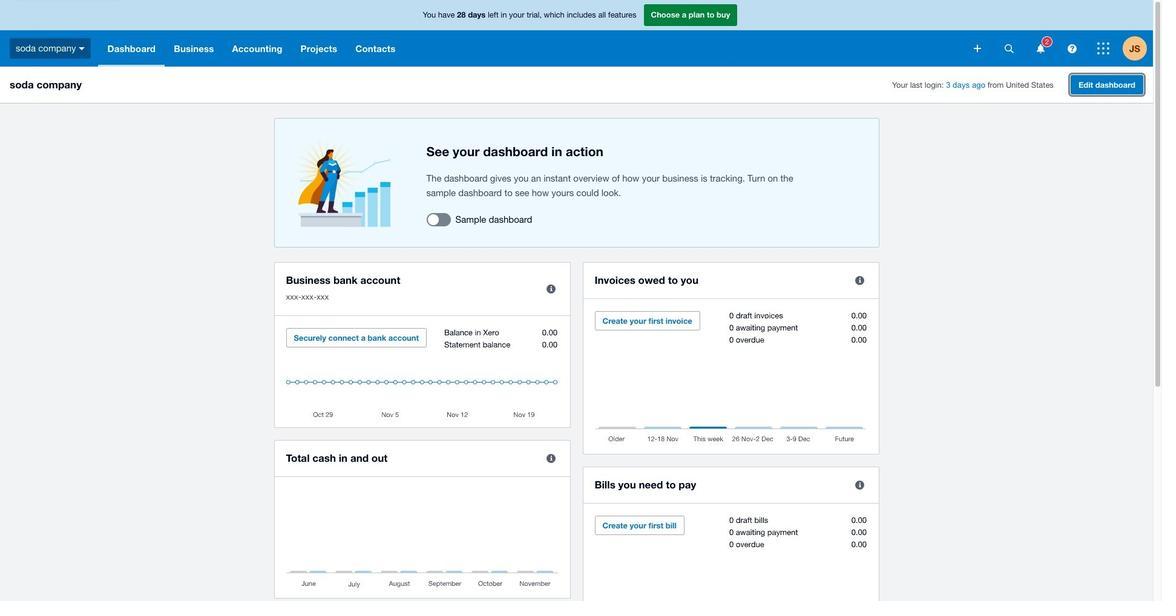 Task type: vqa. For each thing, say whether or not it's contained in the screenshot.
Empty state Bank Feed widget with a tooltip explaining the feature. Includes a 'Securely connect a bank account' button and a data-less flat line graph marking four weekly dates, indicating future account balance tracking. image
yes



Task type: locate. For each thing, give the bounding box(es) containing it.
1 horizontal spatial svg image
[[1005, 44, 1014, 53]]

2 horizontal spatial svg image
[[1098, 42, 1110, 54]]

1 horizontal spatial svg image
[[1037, 44, 1045, 53]]

empty state widget for the total cash in and out feature, displaying a column graph summarising bank transaction data as total money in versus total money out across all connected bank accounts, enabling a visual comparison of the two amounts. image
[[286, 489, 559, 589]]

svg image
[[1005, 44, 1014, 53], [1068, 44, 1077, 53], [79, 47, 85, 50]]

svg image
[[1098, 42, 1110, 54], [1037, 44, 1045, 53], [974, 45, 982, 52]]

banner
[[0, 0, 1153, 67]]



Task type: describe. For each thing, give the bounding box(es) containing it.
0 horizontal spatial svg image
[[79, 47, 85, 50]]

empty state bank feed widget with a tooltip explaining the feature. includes a 'securely connect a bank account' button and a data-less flat line graph marking four weekly dates, indicating future account balance tracking. image
[[286, 328, 559, 418]]

empty state of the invoices widget with a 'create your first invoice' button and an empty column graph. image
[[595, 311, 867, 445]]

0 horizontal spatial svg image
[[974, 45, 982, 52]]

empty state of the bills widget with a 'create your first bill' button and an unpopulated column graph. image
[[595, 516, 867, 601]]

2 horizontal spatial svg image
[[1068, 44, 1077, 53]]

cartoon office workers image
[[293, 137, 390, 228]]



